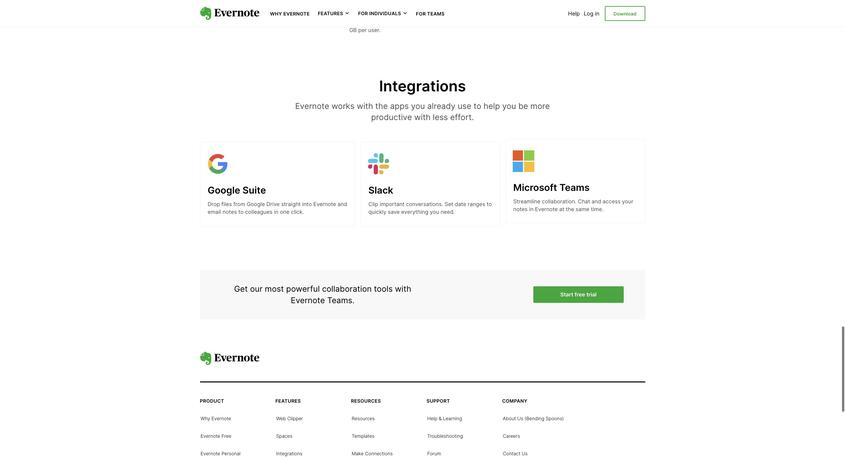 Task type: locate. For each thing, give the bounding box(es) containing it.
to right the use
[[474, 101, 482, 111]]

your down content
[[269, 19, 280, 26]]

make
[[447, 19, 460, 26]]

resources up resources link
[[351, 398, 381, 404]]

clipper
[[287, 416, 303, 422]]

colleagues
[[245, 208, 273, 215]]

why evernote link up the evernote free link
[[201, 415, 231, 422]]

1 horizontal spatial and
[[338, 201, 347, 208]]

1 horizontal spatial why
[[270, 11, 282, 17]]

google suite
[[208, 185, 266, 196]]

make connections
[[352, 451, 393, 457]]

0 horizontal spatial the
[[376, 101, 388, 111]]

notes up make
[[445, 12, 459, 18]]

0 vertical spatial us
[[518, 416, 524, 422]]

help for help & learning
[[428, 416, 438, 422]]

gb right 20
[[353, 19, 360, 26]]

templates link
[[352, 433, 375, 439]]

us right contact
[[522, 451, 528, 457]]

the inside streamline collaboration. chat and access your notes in evernote at the same time.
[[566, 206, 575, 213]]

evernote logo image
[[200, 7, 259, 20], [200, 352, 259, 366]]

2 horizontal spatial and
[[592, 198, 602, 205]]

the inside "evernote works with the apps you already use to help you be more productive with less effort."
[[376, 101, 388, 111]]

save
[[388, 208, 400, 215]]

files
[[222, 201, 232, 208]]

help right the use
[[484, 101, 500, 111]]

teams for for teams
[[427, 11, 445, 17]]

user.
[[368, 27, 381, 34]]

in right content
[[274, 12, 278, 18]]

spoons)
[[546, 416, 564, 422]]

microsoft
[[514, 182, 558, 193]]

evernote inside drop files from google drive straight into evernote and email notes to colleagues in one click.
[[314, 201, 336, 208]]

slack
[[369, 185, 394, 196]]

0 vertical spatial integrations
[[379, 77, 466, 95]]

slack logo image
[[368, 153, 390, 175]]

capture
[[208, 12, 229, 18]]

in inside streamline collaboration. chat and access your notes in evernote at the same time.
[[529, 206, 534, 213]]

the inside gather related information in spaces to help your team see the big picture.
[[605, 19, 614, 26]]

click.
[[291, 208, 304, 215]]

the up productive
[[376, 101, 388, 111]]

help left &
[[428, 416, 438, 422]]

in inside the capture valuable content in your notes and build on it with your team.
[[274, 12, 278, 18]]

0 horizontal spatial integrations
[[276, 451, 303, 457]]

for teams link
[[416, 10, 445, 17]]

1 vertical spatial integrations
[[276, 451, 303, 457]]

help inside "link"
[[428, 416, 438, 422]]

for individuals button
[[358, 10, 408, 17]]

evernote up the evernote free link
[[212, 416, 231, 422]]

with down all
[[332, 19, 343, 26]]

0 horizontal spatial help
[[428, 416, 438, 422]]

0 horizontal spatial and
[[219, 19, 229, 26]]

1 horizontal spatial why evernote
[[270, 11, 310, 17]]

0 horizontal spatial teams
[[427, 11, 445, 17]]

google up files
[[208, 185, 240, 196]]

why up team.
[[270, 11, 282, 17]]

0 vertical spatial why evernote
[[270, 11, 310, 17]]

notes inside drop files from google drive straight into evernote and email notes to colleagues in one click.
[[223, 208, 237, 215]]

1 vertical spatial why
[[201, 416, 210, 422]]

why down product
[[201, 416, 210, 422]]

google inside link notes to google calendar events to make meeting prep a breeze.
[[467, 12, 485, 18]]

help inside gather related information in spaces to help your team see the big picture.
[[555, 19, 566, 26]]

0 horizontal spatial help
[[484, 101, 500, 111]]

to down from
[[239, 208, 244, 215]]

why
[[270, 11, 282, 17], [201, 416, 210, 422]]

start
[[561, 291, 574, 298]]

1 vertical spatial important
[[380, 201, 405, 208]]

0 horizontal spatial why
[[201, 416, 210, 422]]

about us (bending spoons)
[[503, 416, 564, 422]]

our
[[250, 284, 263, 294]]

why evernote for the bottommost why evernote link
[[201, 416, 231, 422]]

features button
[[318, 10, 350, 17]]

0 horizontal spatial google
[[208, 185, 240, 196]]

and inside the capture valuable content in your notes and build on it with your team.
[[219, 19, 229, 26]]

1 vertical spatial teams
[[560, 182, 590, 193]]

1 horizontal spatial for
[[416, 11, 426, 17]]

0 horizontal spatial features
[[276, 398, 301, 404]]

resources link
[[352, 415, 375, 422]]

your
[[280, 12, 291, 18], [342, 12, 353, 18], [398, 12, 410, 18], [269, 19, 280, 26], [567, 19, 579, 26], [622, 198, 634, 205]]

notes
[[445, 12, 459, 18], [203, 19, 217, 26], [316, 19, 331, 26], [514, 206, 528, 213], [223, 208, 237, 215]]

notes inside the capture valuable content in your notes and build on it with your team.
[[203, 19, 217, 26]]

teams for microsoft teams
[[560, 182, 590, 193]]

why evernote link up team.
[[270, 10, 310, 17]]

you down conversations.
[[430, 208, 439, 215]]

ranges
[[468, 201, 486, 208]]

make
[[352, 451, 364, 457]]

&
[[439, 416, 442, 422]]

one
[[280, 208, 290, 215]]

1 vertical spatial the
[[376, 101, 388, 111]]

integrations down spaces
[[276, 451, 303, 457]]

evernote
[[284, 11, 310, 17], [295, 101, 329, 111], [314, 201, 336, 208], [535, 206, 558, 213], [291, 296, 325, 305], [212, 416, 231, 422], [201, 433, 220, 439], [201, 451, 220, 457]]

notes inside streamline collaboration. chat and access your notes in evernote at the same time.
[[514, 206, 528, 213]]

1 vertical spatial features
[[276, 398, 301, 404]]

spaces link
[[276, 433, 293, 439]]

1 vertical spatial gb
[[349, 27, 357, 34]]

templates
[[352, 433, 375, 439]]

and down capture
[[219, 19, 229, 26]]

notes down capture
[[203, 19, 217, 26]]

gb down 20
[[349, 27, 357, 34]]

evernote down 'powerful'
[[291, 296, 325, 305]]

about
[[503, 416, 516, 422]]

0 vertical spatial features
[[318, 11, 343, 16]]

1 horizontal spatial teams
[[560, 182, 590, 193]]

your right access
[[622, 198, 634, 205]]

0 vertical spatial the
[[605, 19, 614, 26]]

0 horizontal spatial why evernote link
[[201, 415, 231, 422]]

and up time.
[[592, 198, 602, 205]]

important
[[355, 12, 380, 18], [380, 201, 405, 208]]

clip important conversations. set date ranges to quickly save everything you need.
[[369, 201, 492, 215]]

start free trial
[[561, 291, 597, 298]]

1 horizontal spatial you
[[430, 208, 439, 215]]

the for gather related information in spaces to help your team see the big picture.
[[605, 19, 614, 26]]

everything
[[401, 208, 429, 215]]

troubleshooting link
[[428, 433, 463, 439]]

1 horizontal spatial why evernote link
[[270, 10, 310, 17]]

google inside drop files from google drive straight into evernote and email notes to colleagues in one click.
[[247, 201, 265, 208]]

0 vertical spatial help
[[569, 10, 580, 17]]

evernote down evernote free
[[201, 451, 220, 457]]

0 horizontal spatial for
[[358, 11, 368, 16]]

quickly
[[369, 208, 387, 215]]

0 vertical spatial help
[[555, 19, 566, 26]]

1 horizontal spatial help
[[569, 10, 580, 17]]

you inside the 'clip important conversations. set date ranges to quickly save everything you need.'
[[430, 208, 439, 215]]

for up monthly
[[358, 11, 368, 16]]

the right at
[[566, 206, 575, 213]]

access
[[603, 198, 621, 205]]

notes down files
[[223, 208, 237, 215]]

evernote free
[[201, 433, 232, 439]]

help left log
[[569, 10, 580, 17]]

2 horizontal spatial the
[[605, 19, 614, 26]]

product
[[200, 398, 224, 404]]

important up monthly
[[355, 12, 380, 18]]

to inside the 'clip important conversations. set date ranges to quickly save everything you need.'
[[487, 201, 492, 208]]

help down gather
[[555, 19, 566, 26]]

help for help
[[569, 10, 580, 17]]

the left big
[[605, 19, 614, 26]]

conversations.
[[406, 201, 443, 208]]

email
[[208, 208, 221, 215]]

you right apps
[[411, 101, 425, 111]]

the for streamline collaboration. chat and access your notes in evernote at the same time.
[[566, 206, 575, 213]]

1 vertical spatial google
[[208, 185, 240, 196]]

for inside button
[[358, 11, 368, 16]]

0 vertical spatial gb
[[353, 19, 360, 26]]

2 horizontal spatial google
[[467, 12, 485, 18]]

2 vertical spatial the
[[566, 206, 575, 213]]

with down content
[[257, 19, 268, 26]]

and left clip
[[338, 201, 347, 208]]

help
[[555, 19, 566, 26], [484, 101, 500, 111]]

why evernote up team.
[[270, 11, 310, 17]]

link
[[433, 12, 443, 18]]

2 horizontal spatial you
[[503, 101, 516, 111]]

2 evernote logo image from the top
[[200, 352, 259, 366]]

to right ranges
[[487, 201, 492, 208]]

notes down streamline in the top right of the page
[[514, 206, 528, 213]]

notes down keep
[[316, 19, 331, 26]]

team
[[580, 19, 593, 26]]

0 horizontal spatial why evernote
[[201, 416, 231, 422]]

why evernote up the evernote free link
[[201, 416, 231, 422]]

why evernote for the top why evernote link
[[270, 11, 310, 17]]

in down "drive" on the top
[[274, 208, 279, 215]]

into
[[302, 201, 312, 208]]

resources up templates link
[[352, 416, 375, 422]]

for left link
[[416, 11, 426, 17]]

google up colleagues
[[247, 201, 265, 208]]

evernote left the works
[[295, 101, 329, 111]]

capture valuable content in your notes and build on it with your team.
[[203, 12, 296, 26]]

contact us link
[[503, 450, 528, 457]]

important inside keep all your important info in your notes with 20 gb monthly uploads + 2 gb per user.
[[355, 12, 380, 18]]

about us (bending spoons) link
[[503, 415, 564, 422]]

features
[[318, 11, 343, 16], [276, 398, 301, 404]]

the
[[605, 19, 614, 26], [376, 101, 388, 111], [566, 206, 575, 213]]

0 vertical spatial important
[[355, 12, 380, 18]]

most
[[265, 284, 284, 294]]

integrations up "evernote works with the apps you already use to help you be more productive with less effort."
[[379, 77, 466, 95]]

evernote right into
[[314, 201, 336, 208]]

1 horizontal spatial google
[[247, 201, 265, 208]]

1 vertical spatial help
[[428, 416, 438, 422]]

in down streamline in the top right of the page
[[529, 206, 534, 213]]

your down related
[[567, 19, 579, 26]]

streamline collaboration. chat and access your notes in evernote at the same time.
[[514, 198, 634, 213]]

on
[[244, 19, 250, 26]]

help & learning link
[[428, 415, 462, 422]]

your up 20
[[342, 12, 353, 18]]

1 vertical spatial why evernote
[[201, 416, 231, 422]]

you left be
[[503, 101, 516, 111]]

effort.
[[451, 112, 474, 122]]

1 horizontal spatial features
[[318, 11, 343, 16]]

us right about
[[518, 416, 524, 422]]

google up meeting
[[467, 12, 485, 18]]

suite
[[243, 185, 266, 196]]

with right tools
[[395, 284, 412, 294]]

integrations
[[379, 77, 466, 95], [276, 451, 303, 457]]

1 vertical spatial help
[[484, 101, 500, 111]]

0 vertical spatial teams
[[427, 11, 445, 17]]

evernote personal
[[201, 451, 241, 457]]

1 horizontal spatial help
[[555, 19, 566, 26]]

in up big
[[618, 12, 623, 18]]

keep all your important info in your notes with 20 gb monthly uploads + 2 gb per user.
[[316, 12, 414, 34]]

download link
[[605, 6, 646, 21]]

0 vertical spatial why evernote link
[[270, 10, 310, 17]]

to down gather
[[548, 19, 553, 26]]

for
[[358, 11, 368, 16], [416, 11, 426, 17]]

1 horizontal spatial the
[[566, 206, 575, 213]]

important up 'save' at left
[[380, 201, 405, 208]]

in up uploads
[[392, 12, 397, 18]]

your up team.
[[280, 12, 291, 18]]

0 vertical spatial evernote logo image
[[200, 7, 259, 20]]

0 vertical spatial google
[[467, 12, 485, 18]]

2 vertical spatial google
[[247, 201, 265, 208]]

free
[[222, 433, 232, 439]]

your inside gather related information in spaces to help your team see the big picture.
[[567, 19, 579, 26]]

with inside get our most powerful collaboration tools with evernote teams.
[[395, 284, 412, 294]]

to inside "evernote works with the apps you already use to help you be more productive with less effort."
[[474, 101, 482, 111]]

1 vertical spatial us
[[522, 451, 528, 457]]

productive
[[371, 112, 412, 122]]

you
[[411, 101, 425, 111], [503, 101, 516, 111], [430, 208, 439, 215]]

us
[[518, 416, 524, 422], [522, 451, 528, 457]]

evernote left free
[[201, 433, 220, 439]]

calendar
[[487, 12, 510, 18]]

1 vertical spatial evernote logo image
[[200, 352, 259, 366]]

evernote down collaboration. in the top of the page
[[535, 206, 558, 213]]



Task type: describe. For each thing, give the bounding box(es) containing it.
you for slack
[[430, 208, 439, 215]]

help inside "evernote works with the apps you already use to help you be more productive with less effort."
[[484, 101, 500, 111]]

learning
[[443, 416, 462, 422]]

google for from
[[247, 201, 265, 208]]

works
[[332, 101, 355, 111]]

chat
[[578, 198, 590, 205]]

for for for teams
[[416, 11, 426, 17]]

in inside keep all your important info in your notes with 20 gb monthly uploads + 2 gb per user.
[[392, 12, 397, 18]]

google for to
[[467, 12, 485, 18]]

time.
[[591, 206, 604, 213]]

your inside streamline collaboration. chat and access your notes in evernote at the same time.
[[622, 198, 634, 205]]

trial
[[587, 291, 597, 298]]

in inside drop files from google drive straight into evernote and email notes to colleagues in one click.
[[274, 208, 279, 215]]

uploads
[[384, 19, 404, 26]]

per
[[358, 27, 367, 34]]

events
[[511, 12, 528, 18]]

apps
[[390, 101, 409, 111]]

us for contact
[[522, 451, 528, 457]]

use
[[458, 101, 472, 111]]

features inside button
[[318, 11, 343, 16]]

careers link
[[503, 433, 520, 439]]

20
[[345, 19, 351, 26]]

spaces
[[276, 433, 293, 439]]

meeting
[[462, 19, 483, 26]]

breeze.
[[502, 19, 521, 26]]

big
[[615, 19, 623, 26]]

log in
[[584, 10, 600, 17]]

get our most powerful collaboration tools with evernote teams.
[[234, 284, 412, 305]]

troubleshooting
[[428, 433, 463, 439]]

careers
[[503, 433, 520, 439]]

1 evernote logo image from the top
[[200, 7, 259, 20]]

collaboration.
[[542, 198, 577, 205]]

evernote free link
[[201, 433, 232, 439]]

0 vertical spatial resources
[[351, 398, 381, 404]]

web clipper
[[276, 416, 303, 422]]

evernote works with the apps you already use to help you be more productive with less effort.
[[295, 101, 550, 122]]

drop
[[208, 201, 220, 208]]

straight
[[281, 201, 301, 208]]

contact
[[503, 451, 521, 457]]

and inside streamline collaboration. chat and access your notes in evernote at the same time.
[[592, 198, 602, 205]]

microsoft teams
[[514, 182, 590, 193]]

notes inside link notes to google calendar events to make meeting prep a breeze.
[[445, 12, 459, 18]]

evernote inside get our most powerful collaboration tools with evernote teams.
[[291, 296, 325, 305]]

company
[[502, 398, 528, 404]]

+
[[406, 19, 409, 26]]

help & learning
[[428, 416, 462, 422]]

1 horizontal spatial integrations
[[379, 77, 466, 95]]

it
[[252, 19, 255, 26]]

with left less
[[415, 112, 431, 122]]

integrations link
[[276, 450, 303, 457]]

your up +
[[398, 12, 410, 18]]

for individuals
[[358, 11, 401, 16]]

evernote up team.
[[284, 11, 310, 17]]

less
[[433, 112, 448, 122]]

google logo image
[[207, 153, 229, 175]]

collaboration
[[322, 284, 372, 294]]

to down link
[[440, 19, 445, 26]]

picture.
[[624, 19, 644, 26]]

to inside gather related information in spaces to help your team see the big picture.
[[548, 19, 553, 26]]

individuals
[[370, 11, 401, 16]]

prep
[[484, 19, 496, 26]]

evernote inside "evernote works with the apps you already use to help you be more productive with less effort."
[[295, 101, 329, 111]]

info
[[381, 12, 391, 18]]

web clipper link
[[276, 415, 303, 422]]

free
[[575, 291, 586, 298]]

clip
[[369, 201, 378, 208]]

same
[[576, 206, 590, 213]]

microsoft logo image
[[513, 150, 535, 172]]

download
[[614, 11, 637, 16]]

powerful
[[286, 284, 320, 294]]

build
[[230, 19, 242, 26]]

us for about
[[518, 416, 524, 422]]

gather
[[550, 12, 567, 18]]

1 vertical spatial why evernote link
[[201, 415, 231, 422]]

information
[[588, 12, 617, 18]]

with inside the capture valuable content in your notes and build on it with your team.
[[257, 19, 268, 26]]

evernote inside evernote personal "link"
[[201, 451, 220, 457]]

need.
[[441, 208, 455, 215]]

streamline
[[514, 198, 541, 205]]

at
[[560, 206, 565, 213]]

0 vertical spatial why
[[270, 11, 282, 17]]

to up meeting
[[460, 12, 466, 18]]

log in link
[[584, 10, 600, 17]]

1 vertical spatial resources
[[352, 416, 375, 422]]

notes inside keep all your important info in your notes with 20 gb monthly uploads + 2 gb per user.
[[316, 19, 331, 26]]

drive
[[267, 201, 280, 208]]

start free trial link
[[534, 287, 624, 303]]

for teams
[[416, 11, 445, 17]]

important inside the 'clip important conversations. set date ranges to quickly save everything you need.'
[[380, 201, 405, 208]]

keep
[[321, 12, 334, 18]]

2
[[411, 19, 414, 26]]

with inside keep all your important info in your notes with 20 gb monthly uploads + 2 gb per user.
[[332, 19, 343, 26]]

spaces
[[624, 12, 642, 18]]

in inside gather related information in spaces to help your team see the big picture.
[[618, 12, 623, 18]]

you for integrations
[[503, 101, 516, 111]]

already
[[428, 101, 456, 111]]

to inside drop files from google drive straight into evernote and email notes to colleagues in one click.
[[239, 208, 244, 215]]

with right the works
[[357, 101, 373, 111]]

for for for individuals
[[358, 11, 368, 16]]

tools
[[374, 284, 393, 294]]

0 horizontal spatial you
[[411, 101, 425, 111]]

evernote inside streamline collaboration. chat and access your notes in evernote at the same time.
[[535, 206, 558, 213]]

team.
[[282, 19, 296, 26]]

drop files from google drive straight into evernote and email notes to colleagues in one click.
[[208, 201, 347, 215]]

contact us
[[503, 451, 528, 457]]

be
[[519, 101, 529, 111]]

web
[[276, 416, 286, 422]]

support
[[427, 398, 450, 404]]

set
[[445, 201, 454, 208]]

(bending
[[525, 416, 545, 422]]

make connections link
[[352, 450, 393, 457]]

and inside drop files from google drive straight into evernote and email notes to colleagues in one click.
[[338, 201, 347, 208]]

evernote personal link
[[201, 450, 241, 457]]

in right log
[[595, 10, 600, 17]]

more
[[531, 101, 550, 111]]



Task type: vqa. For each thing, say whether or not it's contained in the screenshot.
rightmost Taking
no



